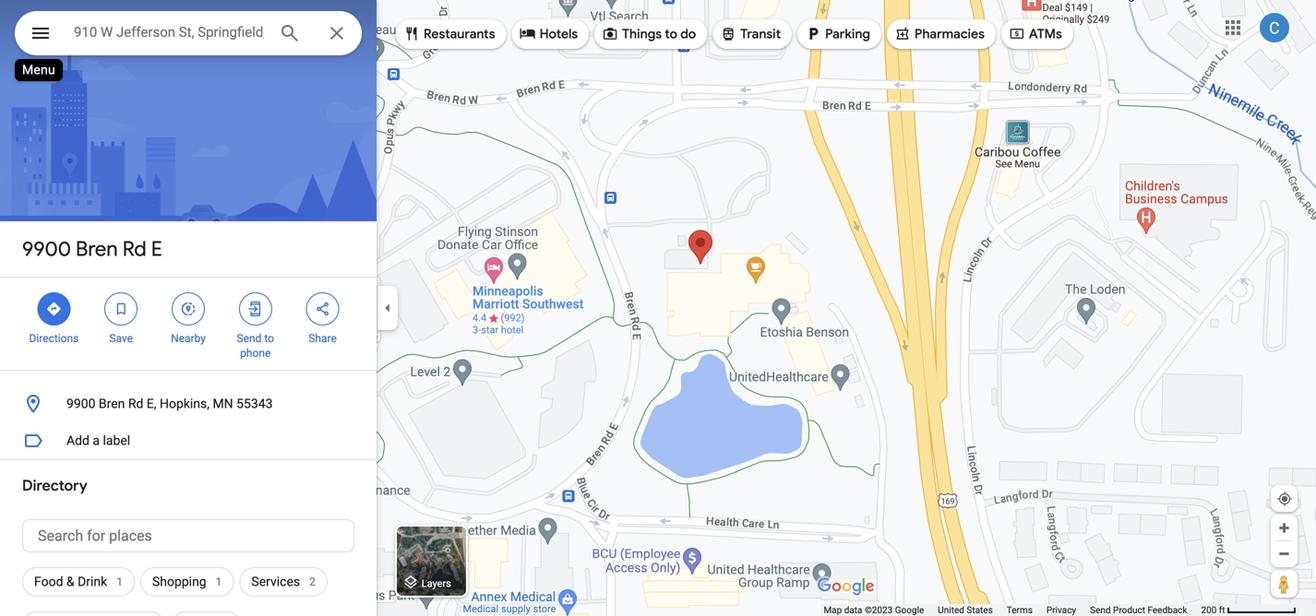 Task type: describe. For each thing, give the bounding box(es) containing it.
to inside  things to do
[[665, 26, 678, 42]]

parking
[[825, 26, 871, 42]]

9900 bren rd e main content
[[0, 0, 377, 617]]


[[805, 24, 822, 44]]

collapse side panel image
[[378, 298, 398, 319]]

rd for e,
[[128, 397, 143, 412]]


[[46, 299, 62, 319]]

services 2
[[251, 575, 316, 590]]

55343
[[236, 397, 273, 412]]

1 inside "food & drink 1"
[[117, 576, 123, 589]]

9900 for 9900 bren rd e, hopkins, mn 55343
[[66, 397, 96, 412]]

bren for e,
[[99, 397, 125, 412]]

 parking
[[805, 24, 871, 44]]

200 ft
[[1202, 605, 1226, 616]]

rd for e
[[123, 236, 146, 262]]


[[180, 299, 197, 319]]

google account: cat marinescu  
(ecaterina.marinescu@adept.ai) image
[[1260, 13, 1290, 43]]

send product feedback
[[1090, 605, 1188, 616]]

910 W Jefferson St, Springfield, IL 62702 field
[[15, 11, 362, 55]]

phone
[[240, 347, 271, 360]]


[[403, 24, 420, 44]]

 hotels
[[519, 24, 578, 44]]

food
[[34, 575, 63, 590]]

actions for 9900 bren rd e region
[[0, 278, 377, 370]]

zoom in image
[[1278, 522, 1292, 535]]

google maps element
[[0, 0, 1316, 617]]

terms button
[[1007, 605, 1033, 617]]

hotels
[[540, 26, 578, 42]]


[[720, 24, 737, 44]]

9900 bren rd e
[[22, 236, 162, 262]]

feedback
[[1148, 605, 1188, 616]]

&
[[66, 575, 74, 590]]


[[519, 24, 536, 44]]

1 inside shopping 1
[[216, 576, 222, 589]]

map data ©2023 google
[[824, 605, 924, 616]]

terms
[[1007, 605, 1033, 616]]

e,
[[147, 397, 157, 412]]

2
[[309, 576, 316, 589]]


[[602, 24, 619, 44]]

nearby
[[171, 332, 206, 345]]

200
[[1202, 605, 1217, 616]]

united
[[938, 605, 965, 616]]

do
[[681, 26, 696, 42]]

transit
[[741, 26, 781, 42]]

shopping 1
[[152, 575, 222, 590]]

shopping
[[152, 575, 206, 590]]



Task type: locate. For each thing, give the bounding box(es) containing it.
None field
[[74, 21, 264, 43]]

things
[[622, 26, 662, 42]]

0 horizontal spatial to
[[264, 332, 274, 345]]

1 vertical spatial send
[[1090, 605, 1111, 616]]

 things to do
[[602, 24, 696, 44]]

9900 inside button
[[66, 397, 96, 412]]

9900 for 9900 bren rd e
[[22, 236, 71, 262]]

0 horizontal spatial send
[[237, 332, 262, 345]]

1 vertical spatial to
[[264, 332, 274, 345]]

None text field
[[22, 520, 355, 553]]

directions
[[29, 332, 79, 345]]

rd left the e
[[123, 236, 146, 262]]

add a label button
[[0, 423, 377, 460]]

9900
[[22, 236, 71, 262], [66, 397, 96, 412]]

1
[[117, 576, 123, 589], [216, 576, 222, 589]]

atms
[[1029, 26, 1062, 42]]

mn
[[213, 397, 233, 412]]


[[30, 20, 52, 47]]

9900 bren rd e, hopkins, mn 55343 button
[[0, 386, 377, 423]]

 button
[[15, 11, 66, 59]]

send up phone
[[237, 332, 262, 345]]

9900 bren rd e, hopkins, mn 55343
[[66, 397, 273, 412]]

0 vertical spatial send
[[237, 332, 262, 345]]

e
[[151, 236, 162, 262]]

200 ft button
[[1202, 605, 1297, 616]]

bren inside button
[[99, 397, 125, 412]]

1 right drink in the bottom left of the page
[[117, 576, 123, 589]]

send inside send to phone
[[237, 332, 262, 345]]

9900 up add on the bottom left
[[66, 397, 96, 412]]

©2023
[[865, 605, 893, 616]]

to left do
[[665, 26, 678, 42]]

pharmacies
[[915, 26, 985, 42]]

1 vertical spatial bren
[[99, 397, 125, 412]]

1 vertical spatial rd
[[128, 397, 143, 412]]

0 vertical spatial to
[[665, 26, 678, 42]]

label
[[103, 433, 130, 449]]

data
[[844, 605, 863, 616]]

 atms
[[1009, 24, 1062, 44]]

1 vertical spatial 9900
[[66, 397, 96, 412]]

hopkins,
[[160, 397, 210, 412]]

 pharmacies
[[895, 24, 985, 44]]

food & drink 1
[[34, 575, 123, 590]]

bren left the e
[[76, 236, 118, 262]]


[[314, 299, 331, 319]]

send for send product feedback
[[1090, 605, 1111, 616]]

none field inside 910 w jefferson st, springfield, il 62702 field
[[74, 21, 264, 43]]

bren up label
[[99, 397, 125, 412]]

footer inside 'google maps' element
[[824, 605, 1202, 617]]

0 vertical spatial bren
[[76, 236, 118, 262]]

services
[[251, 575, 300, 590]]

to up phone
[[264, 332, 274, 345]]

share
[[309, 332, 337, 345]]

 restaurants
[[403, 24, 495, 44]]

to
[[665, 26, 678, 42], [264, 332, 274, 345]]

add a label
[[66, 433, 130, 449]]

privacy
[[1047, 605, 1077, 616]]

 transit
[[720, 24, 781, 44]]

add
[[66, 433, 89, 449]]

1 horizontal spatial 1
[[216, 576, 222, 589]]


[[1009, 24, 1026, 44]]

save
[[109, 332, 133, 345]]

1 1 from the left
[[117, 576, 123, 589]]

footer
[[824, 605, 1202, 617]]


[[113, 299, 129, 319]]

2 1 from the left
[[216, 576, 222, 589]]

product
[[1113, 605, 1146, 616]]

united states
[[938, 605, 993, 616]]


[[247, 299, 264, 319]]

send
[[237, 332, 262, 345], [1090, 605, 1111, 616]]

directory
[[22, 477, 87, 496]]

 search field
[[15, 11, 362, 59]]

united states button
[[938, 605, 993, 617]]

footer containing map data ©2023 google
[[824, 605, 1202, 617]]

1 horizontal spatial send
[[1090, 605, 1111, 616]]

bren
[[76, 236, 118, 262], [99, 397, 125, 412]]

drink
[[78, 575, 107, 590]]

send product feedback button
[[1090, 605, 1188, 617]]

restaurants
[[424, 26, 495, 42]]

rd left e,
[[128, 397, 143, 412]]

layers
[[422, 578, 451, 590]]

send left product
[[1090, 605, 1111, 616]]

bren for e
[[76, 236, 118, 262]]

9900 up 
[[22, 236, 71, 262]]

1 horizontal spatial to
[[665, 26, 678, 42]]

to inside send to phone
[[264, 332, 274, 345]]

send to phone
[[237, 332, 274, 360]]

zoom out image
[[1278, 547, 1292, 561]]

ft
[[1219, 605, 1226, 616]]

send for send to phone
[[237, 332, 262, 345]]

0 horizontal spatial 1
[[117, 576, 123, 589]]

show street view coverage image
[[1271, 571, 1298, 598]]

a
[[93, 433, 100, 449]]

privacy button
[[1047, 605, 1077, 617]]

1 right shopping
[[216, 576, 222, 589]]

rd inside button
[[128, 397, 143, 412]]

map
[[824, 605, 842, 616]]

google
[[895, 605, 924, 616]]

none text field inside 9900 bren rd e main content
[[22, 520, 355, 553]]


[[895, 24, 911, 44]]

show your location image
[[1277, 491, 1293, 508]]

states
[[967, 605, 993, 616]]

send inside button
[[1090, 605, 1111, 616]]

rd
[[123, 236, 146, 262], [128, 397, 143, 412]]

0 vertical spatial rd
[[123, 236, 146, 262]]

0 vertical spatial 9900
[[22, 236, 71, 262]]



Task type: vqa. For each thing, say whether or not it's contained in the screenshot.


